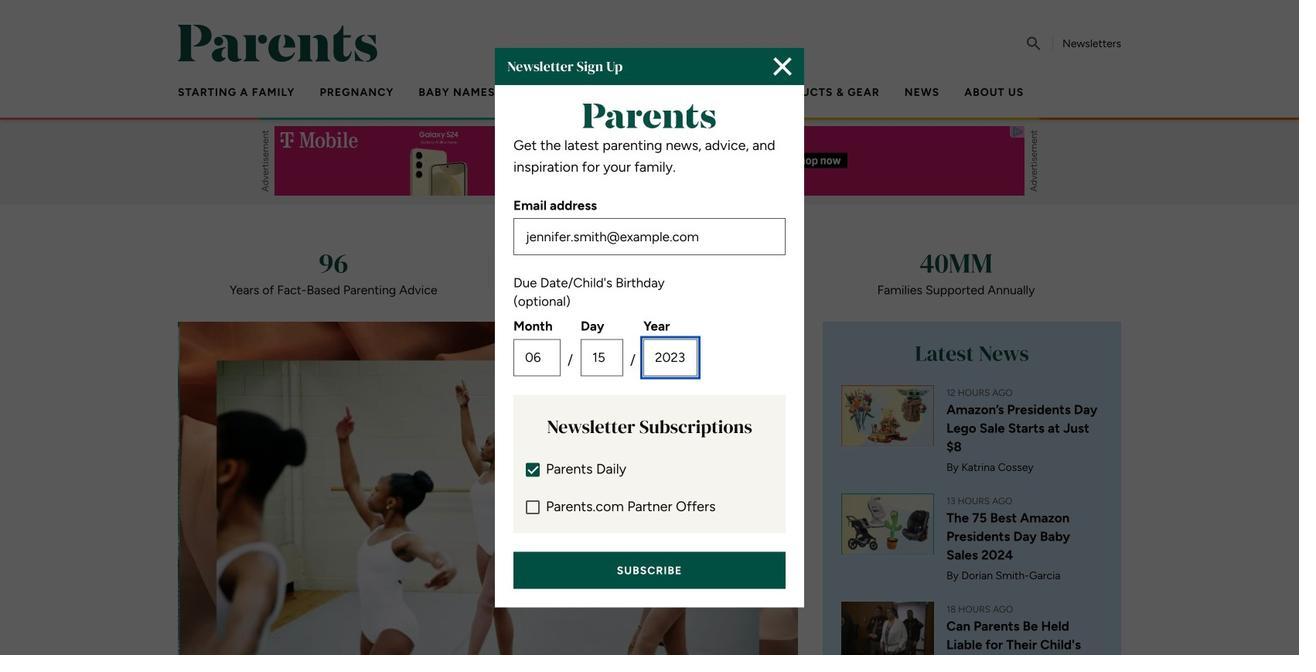 Task type: locate. For each thing, give the bounding box(es) containing it.
dialog
[[0, 0, 1300, 655], [495, 48, 805, 608]]

close this dialog window image
[[774, 57, 792, 76]]

group of black ballerinas dancing in a studio image
[[178, 322, 798, 655]]

banner
[[0, 0, 1300, 120]]

YYYY number field
[[644, 339, 698, 376]]

header navigation
[[166, 80, 1122, 115]]

advertisement element
[[275, 126, 1025, 196]]

search image
[[1025, 34, 1044, 53]]

MM number field
[[514, 339, 561, 376]]



Task type: describe. For each thing, give the bounding box(es) containing it.
yourname@example.com email field
[[514, 218, 786, 255]]

DD number field
[[581, 339, 624, 376]]

visit parents' homepage image
[[178, 25, 378, 62]]



Task type: vqa. For each thing, say whether or not it's contained in the screenshot.
yourname@example.com email field
yes



